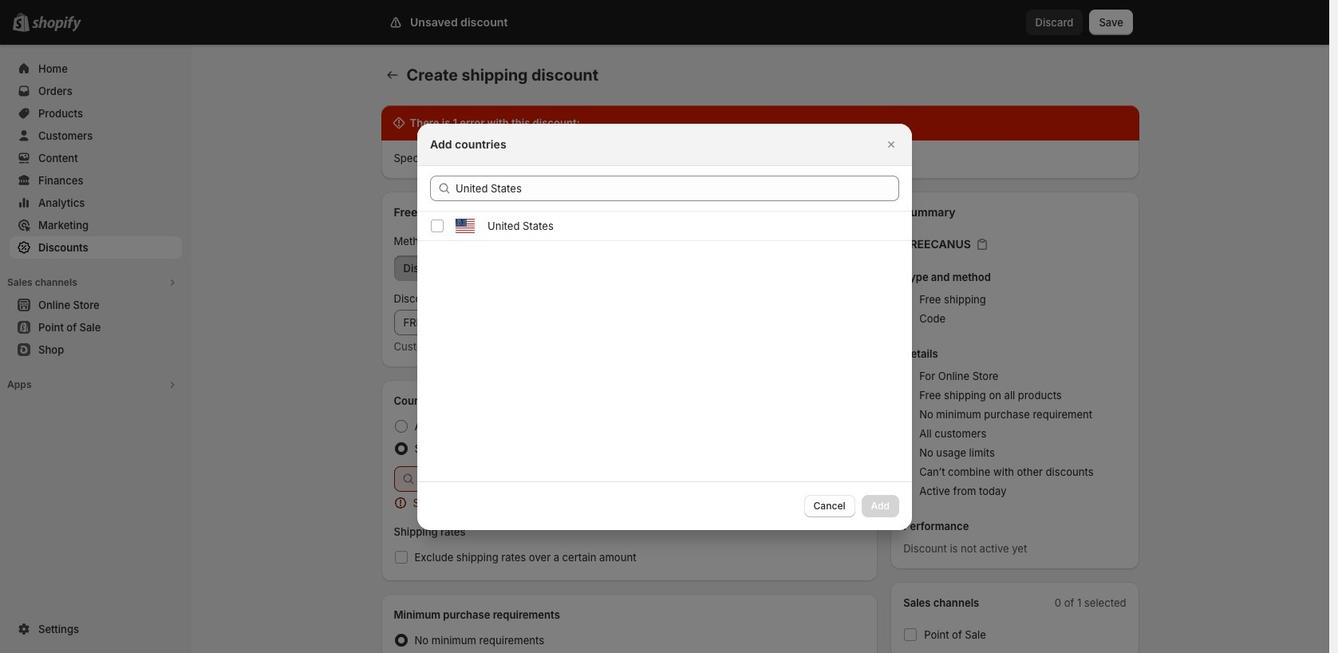 Task type: vqa. For each thing, say whether or not it's contained in the screenshot.
'5:52' button
no



Task type: describe. For each thing, give the bounding box(es) containing it.
shopify image
[[32, 16, 81, 32]]

Search countries text field
[[456, 175, 900, 201]]



Task type: locate. For each thing, give the bounding box(es) containing it.
dialog
[[0, 123, 1330, 530]]



